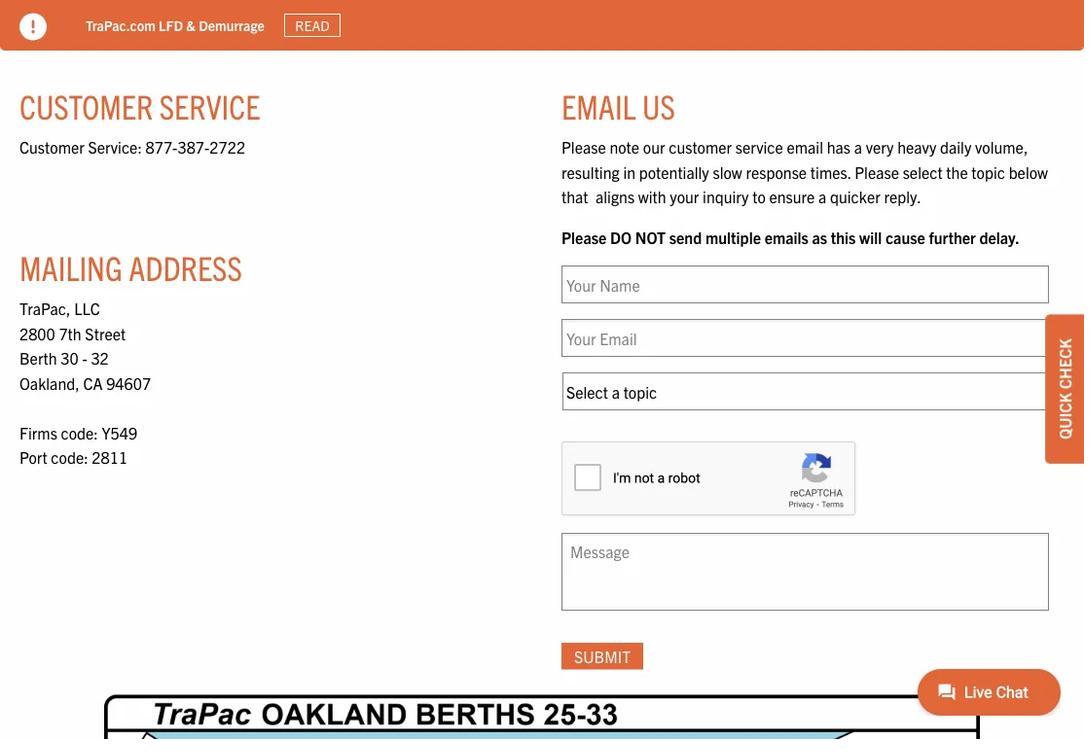 Task type: locate. For each thing, give the bounding box(es) containing it.
multiple
[[706, 228, 761, 247]]

customer service
[[19, 85, 260, 127]]

1 vertical spatial code:
[[51, 449, 88, 468]]

2 customer from the top
[[19, 137, 84, 157]]

customer up service:
[[19, 85, 153, 127]]

trapac.com lfd & demurrage
[[86, 16, 265, 34]]

0 vertical spatial please
[[562, 138, 606, 157]]

quicker
[[831, 187, 881, 207]]

please note our customer service email has a very heavy daily volume, resulting in potentially slow response times. please select the topic below that  aligns with your inquiry to ensure a quicker reply.
[[562, 138, 1049, 207]]

solid image
[[19, 13, 47, 40]]

a right has
[[854, 138, 863, 157]]

0 vertical spatial code:
[[61, 424, 98, 443]]

a down times.
[[819, 187, 827, 207]]

customer
[[669, 138, 732, 157]]

387-
[[178, 137, 210, 157]]

quick check link
[[1046, 315, 1085, 464]]

mailing address
[[19, 246, 242, 288]]

customer for customer service
[[19, 85, 153, 127]]

send
[[670, 228, 702, 247]]

cause
[[886, 228, 926, 247]]

service
[[736, 138, 783, 157]]

us
[[643, 85, 676, 127]]

read
[[295, 17, 330, 34]]

with
[[638, 187, 667, 207]]

as
[[812, 228, 828, 247]]

0 vertical spatial a
[[854, 138, 863, 157]]

1 vertical spatial customer
[[19, 137, 84, 157]]

firms
[[19, 424, 57, 443]]

1 vertical spatial a
[[819, 187, 827, 207]]

customer
[[19, 85, 153, 127], [19, 137, 84, 157]]

check
[[1055, 339, 1075, 390]]

trapac,
[[19, 299, 71, 319]]

Your Name text field
[[562, 266, 1050, 304]]

not
[[635, 228, 666, 247]]

please up 'resulting'
[[562, 138, 606, 157]]

a
[[854, 138, 863, 157], [819, 187, 827, 207]]

resulting
[[562, 163, 620, 182]]

port
[[19, 449, 47, 468]]

main content
[[0, 44, 1085, 740]]

code: up 2811
[[61, 424, 98, 443]]

2800
[[19, 324, 55, 343]]

lfd
[[159, 16, 183, 34]]

877-
[[146, 137, 178, 157]]

below
[[1009, 163, 1049, 182]]

1 customer from the top
[[19, 85, 153, 127]]

y549
[[102, 424, 137, 443]]

demurrage
[[199, 16, 265, 34]]

mailing
[[19, 246, 122, 288]]

please
[[562, 138, 606, 157], [855, 163, 900, 182], [562, 228, 607, 247]]

code:
[[61, 424, 98, 443], [51, 449, 88, 468]]

response
[[746, 163, 807, 182]]

please left do
[[562, 228, 607, 247]]

oakland,
[[19, 374, 80, 393]]

please down very
[[855, 163, 900, 182]]

2722
[[210, 137, 245, 157]]

1 vertical spatial please
[[855, 163, 900, 182]]

heavy
[[898, 138, 937, 157]]

customer left service:
[[19, 137, 84, 157]]

94607
[[106, 374, 151, 393]]

topic
[[972, 163, 1006, 182]]

Your Email text field
[[562, 320, 1050, 358]]

1 horizontal spatial a
[[854, 138, 863, 157]]

None submit
[[562, 644, 644, 671]]

your
[[670, 187, 699, 207]]

0 vertical spatial customer
[[19, 85, 153, 127]]

2 vertical spatial please
[[562, 228, 607, 247]]

2811
[[92, 449, 128, 468]]

code: right port
[[51, 449, 88, 468]]

30
[[61, 349, 79, 368]]



Task type: vqa. For each thing, say whether or not it's contained in the screenshot.
B30 Oakland
no



Task type: describe. For each thing, give the bounding box(es) containing it.
firms code:  y549 port code:  2811
[[19, 424, 137, 468]]

customer for customer service: 877-387-2722
[[19, 137, 84, 157]]

emails
[[765, 228, 809, 247]]

will
[[860, 228, 882, 247]]

7th
[[59, 324, 81, 343]]

quick
[[1055, 393, 1075, 440]]

in
[[623, 163, 636, 182]]

do
[[610, 228, 632, 247]]

none submit inside main content
[[562, 644, 644, 671]]

read link
[[284, 13, 341, 37]]

select
[[903, 163, 943, 182]]

that
[[562, 187, 589, 207]]

street
[[85, 324, 126, 343]]

note
[[610, 138, 640, 157]]

reply.
[[884, 187, 922, 207]]

our
[[643, 138, 665, 157]]

please do not send multiple emails as this will cause further delay.
[[562, 228, 1020, 247]]

slow
[[713, 163, 743, 182]]

delay.
[[980, 228, 1020, 247]]

inquiry
[[703, 187, 749, 207]]

please for please do not send multiple emails as this will cause further delay.
[[562, 228, 607, 247]]

trapac.com
[[86, 16, 156, 34]]

Message text field
[[562, 534, 1050, 612]]

customer service: 877-387-2722
[[19, 137, 245, 157]]

potentially
[[639, 163, 710, 182]]

0 horizontal spatial a
[[819, 187, 827, 207]]

berth
[[19, 349, 57, 368]]

address
[[129, 246, 242, 288]]

email
[[787, 138, 824, 157]]

-
[[82, 349, 87, 368]]

32
[[91, 349, 109, 368]]

daily
[[940, 138, 972, 157]]

&
[[186, 16, 196, 34]]

times.
[[811, 163, 851, 182]]

very
[[866, 138, 894, 157]]

email
[[562, 85, 636, 127]]

ensure
[[770, 187, 815, 207]]

service
[[159, 85, 260, 127]]

service:
[[88, 137, 142, 157]]

ca
[[83, 374, 103, 393]]

please for please note our customer service email has a very heavy daily volume, resulting in potentially slow response times. please select the topic below that  aligns with your inquiry to ensure a quicker reply.
[[562, 138, 606, 157]]

to
[[753, 187, 766, 207]]

trapac, llc 2800 7th street berth 30 - 32 oakland, ca 94607
[[19, 299, 151, 393]]

email us
[[562, 85, 676, 127]]

this
[[831, 228, 856, 247]]

has
[[827, 138, 851, 157]]

main content containing customer service
[[0, 44, 1085, 740]]

further
[[929, 228, 976, 247]]

volume,
[[976, 138, 1028, 157]]

quick check
[[1055, 339, 1075, 440]]

the
[[947, 163, 968, 182]]

llc
[[74, 299, 100, 319]]



